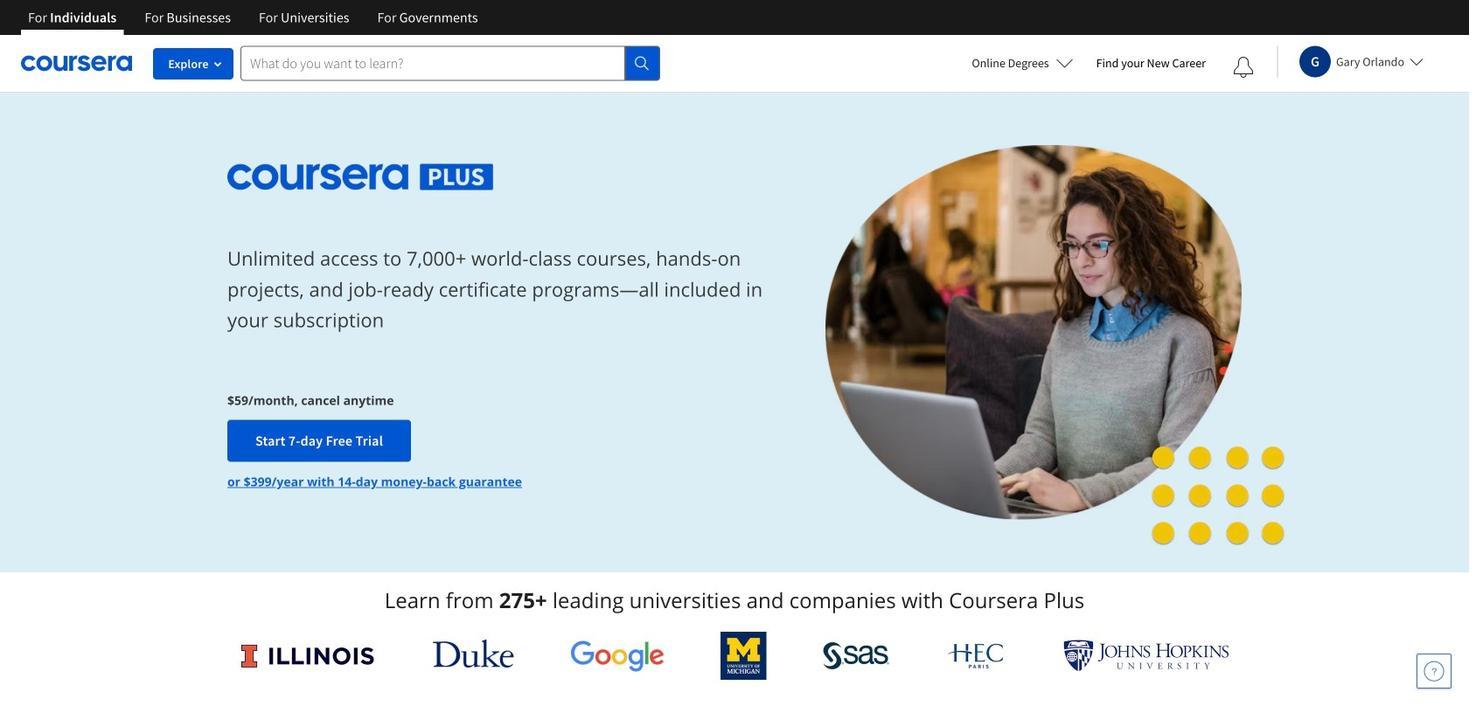 Task type: describe. For each thing, give the bounding box(es) containing it.
duke university image
[[433, 640, 514, 668]]

johns hopkins university image
[[1064, 640, 1230, 673]]

coursera image
[[21, 49, 132, 77]]

university of illinois at urbana-champaign image
[[240, 643, 377, 671]]



Task type: vqa. For each thing, say whether or not it's contained in the screenshot.
CATALOG at the bottom left
no



Task type: locate. For each thing, give the bounding box(es) containing it.
google image
[[570, 640, 665, 673]]

hec paris image
[[946, 639, 1008, 675]]

What do you want to learn? text field
[[241, 46, 626, 81]]

help center image
[[1424, 661, 1445, 682]]

university of michigan image
[[721, 633, 767, 681]]

sas image
[[823, 643, 890, 671]]

None search field
[[241, 46, 661, 81]]

coursera plus image
[[227, 164, 494, 190]]

banner navigation
[[14, 0, 492, 35]]



